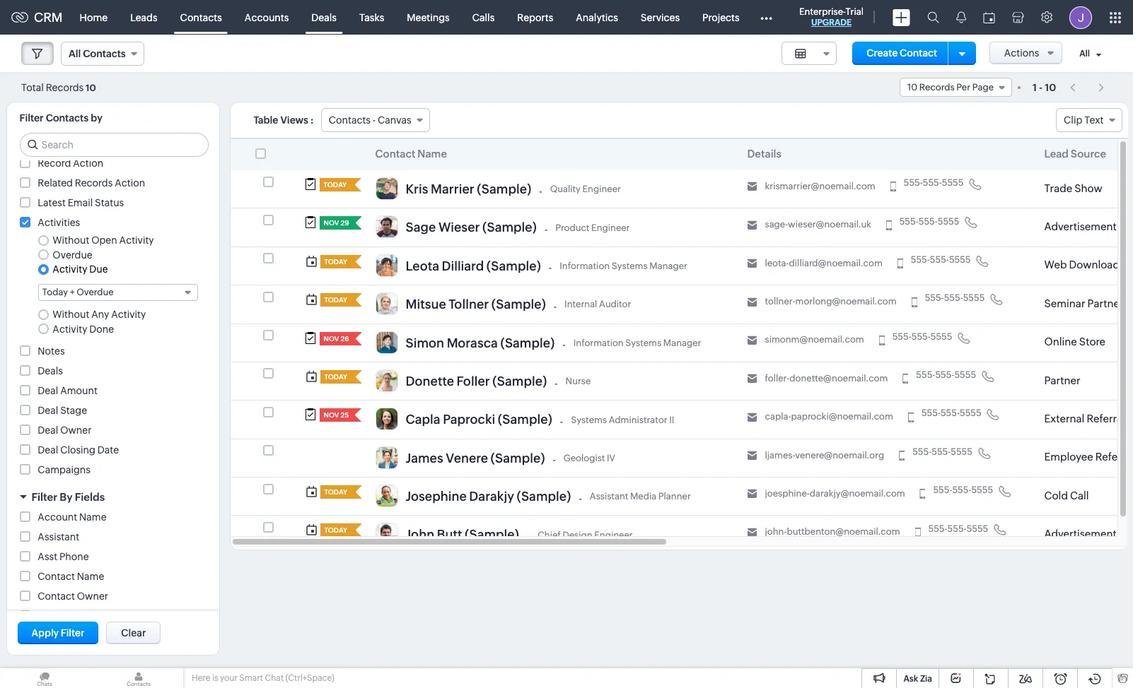 Task type: vqa. For each thing, say whether or not it's contained in the screenshot.
Today + Overdue
yes



Task type: describe. For each thing, give the bounding box(es) containing it.
contacts link
[[169, 0, 233, 34]]

- for donette foller (sample)
[[555, 378, 558, 389]]

reports
[[517, 12, 553, 23]]

canvas profile image image for leota dilliard (sample)
[[375, 254, 398, 277]]

internal auditor
[[565, 299, 631, 310]]

advertisement for john butt (sample)
[[1044, 528, 1117, 540]]

search element
[[919, 0, 948, 35]]

Today + Overdue field
[[38, 284, 198, 301]]

- for james venere (sample)
[[553, 455, 556, 466]]

activity right the open at left top
[[119, 235, 154, 246]]

james
[[406, 451, 443, 466]]

10 records per page
[[908, 82, 994, 93]]

create menu image
[[893, 9, 910, 26]]

simonm@noemail.com
[[765, 335, 864, 346]]

information systems manager for leota dilliard (sample)
[[560, 261, 687, 272]]

contact inside button
[[900, 47, 937, 59]]

0 vertical spatial partner
[[1088, 298, 1124, 310]]

today link for kris marrier (sample)
[[319, 178, 348, 192]]

capla paprocki (sample) link
[[406, 413, 552, 431]]

web
[[1044, 259, 1067, 271]]

per
[[956, 82, 971, 93]]

tollner-
[[765, 296, 795, 307]]

call
[[1070, 490, 1089, 502]]

contacts right leads "link"
[[180, 12, 222, 23]]

Clip Text field
[[1056, 108, 1122, 132]]

filter for filter contacts by
[[19, 112, 44, 124]]

signals image
[[956, 11, 966, 23]]

calendar image
[[983, 12, 995, 23]]

tasks
[[359, 12, 384, 23]]

canvas
[[378, 115, 411, 126]]

wieser@noemail.uk
[[788, 220, 871, 230]]

created by
[[38, 611, 88, 622]]

here
[[192, 674, 210, 684]]

contact up created
[[38, 591, 75, 602]]

assistant for assistant media planner
[[590, 492, 628, 502]]

assistant for assistant
[[38, 532, 79, 543]]

(sample) for capla paprocki (sample)
[[498, 413, 552, 427]]

(ctrl+space)
[[285, 674, 334, 684]]

capla
[[406, 413, 440, 427]]

simon
[[406, 336, 444, 351]]

today link for josephine darakjy (sample)
[[320, 486, 349, 499]]

owner for deal owner
[[60, 425, 92, 436]]

records for action
[[75, 178, 113, 189]]

contacts inside field
[[329, 115, 371, 126]]

administrator
[[609, 415, 667, 425]]

john butt (sample) link
[[406, 528, 519, 547]]

seminar partner
[[1044, 298, 1124, 310]]

canvas profile image image for sage wieser (sample)
[[375, 216, 398, 239]]

james venere (sample)
[[406, 451, 545, 466]]

kris
[[406, 182, 428, 197]]

without for without any activity
[[53, 309, 89, 321]]

systems for simon morasca (sample)
[[626, 338, 662, 349]]

engineer for sage wieser (sample)
[[591, 223, 630, 233]]

1 vertical spatial action
[[115, 178, 145, 189]]

kris marrier (sample)
[[406, 182, 531, 197]]

by
[[91, 112, 102, 124]]

trial
[[846, 6, 864, 17]]

Search text field
[[20, 134, 208, 156]]

zia
[[920, 675, 932, 685]]

buttbenton@noemail.com
[[787, 527, 900, 538]]

krismarrier@noemail.com
[[765, 181, 876, 192]]

crm
[[34, 10, 63, 25]]

leads link
[[119, 0, 169, 34]]

today link for john butt (sample)
[[320, 524, 349, 538]]

lead source
[[1044, 148, 1106, 160]]

deal for deal owner
[[38, 425, 58, 436]]

icon_mail image for donette foller (sample)
[[747, 374, 757, 384]]

open
[[91, 235, 117, 246]]

information for leota dilliard (sample)
[[560, 261, 610, 272]]

nov 26 link
[[319, 332, 349, 346]]

systems for leota dilliard (sample)
[[612, 261, 648, 272]]

lead
[[1044, 148, 1069, 160]]

record action
[[38, 158, 103, 169]]

10 Records Per Page field
[[900, 78, 1012, 97]]

donette@noemail.com
[[790, 373, 888, 384]]

analytics
[[576, 12, 618, 23]]

manager for leota dilliard (sample)
[[650, 261, 687, 272]]

advertisement for sage wieser (sample)
[[1044, 221, 1117, 233]]

ljames-venere@noemail.org
[[765, 450, 884, 461]]

morasca
[[447, 336, 498, 351]]

deal closing date
[[38, 445, 119, 456]]

leota-dilliard@noemail.com link
[[765, 258, 883, 269]]

today for donette foller (sample)
[[324, 373, 347, 381]]

external
[[1044, 413, 1085, 425]]

icon_mail image for leota dilliard (sample)
[[747, 259, 757, 269]]

today inside today + overdue 'field'
[[42, 287, 68, 298]]

foller-donette@noemail.com link
[[765, 373, 888, 385]]

canvas profile image image for capla paprocki (sample)
[[375, 408, 398, 431]]

contacts inside field
[[83, 48, 126, 59]]

table
[[254, 115, 278, 126]]

home
[[80, 12, 108, 23]]

1 vertical spatial contact name
[[38, 571, 104, 583]]

2 vertical spatial systems
[[571, 415, 607, 425]]

referral for capla paprocki (sample)
[[1087, 413, 1125, 425]]

filter for filter by fields
[[31, 491, 57, 503]]

filter inside button
[[61, 628, 84, 639]]

chats image
[[0, 669, 89, 689]]

records for per
[[919, 82, 955, 93]]

calls
[[472, 12, 495, 23]]

apply
[[31, 628, 59, 639]]

chat
[[265, 674, 284, 684]]

projects
[[702, 12, 740, 23]]

- for sage wieser (sample)
[[545, 224, 548, 236]]

Contacts - Canvas field
[[321, 108, 430, 132]]

canvas profile image image for john butt (sample)
[[375, 524, 398, 546]]

all for all
[[1080, 49, 1090, 59]]

date
[[97, 445, 119, 456]]

related records action
[[38, 178, 145, 189]]

25
[[341, 412, 349, 420]]

0 vertical spatial name
[[418, 148, 447, 160]]

icon_mobile image for john butt (sample)
[[915, 528, 921, 538]]

create contact button
[[853, 42, 951, 65]]

trade show
[[1044, 182, 1103, 194]]

10 for 1 - 10
[[1045, 82, 1056, 93]]

internal
[[565, 299, 597, 310]]

1 horizontal spatial contact name
[[375, 148, 447, 160]]

activities
[[38, 217, 80, 228]]

donette foller (sample) link
[[406, 374, 547, 393]]

All Contacts field
[[61, 42, 144, 66]]

(sample) for leota dilliard (sample)
[[487, 259, 541, 274]]

(sample) for josephine darakjy (sample)
[[517, 490, 571, 504]]

icon_mobile image for leota dilliard (sample)
[[898, 259, 903, 269]]

today link for mitsue tollner (sample)
[[320, 294, 349, 307]]

any
[[91, 309, 109, 321]]

canvas profile image image for simon morasca (sample)
[[375, 331, 398, 354]]

capla paprocki (sample)
[[406, 413, 552, 427]]

(sample) for donette foller (sample)
[[493, 374, 547, 389]]

icon_mail image for sage wieser (sample)
[[747, 221, 757, 230]]

(sample) for sage wieser (sample)
[[482, 220, 537, 235]]

1
[[1033, 82, 1037, 93]]

systems administrator ii
[[571, 415, 674, 425]]

capla-paprocki@noemail.com
[[765, 412, 893, 422]]

today for mitsue tollner (sample)
[[324, 296, 347, 304]]

- for capla paprocki (sample)
[[560, 417, 563, 428]]

online store
[[1044, 336, 1106, 348]]

joesphine-
[[765, 489, 810, 499]]

deal owner
[[38, 425, 92, 436]]

contacts left by
[[46, 112, 89, 124]]

cold
[[1044, 490, 1068, 502]]

(sample) for simon morasca (sample)
[[500, 336, 555, 351]]

0 horizontal spatial action
[[73, 158, 103, 169]]

campaigns
[[38, 465, 90, 476]]

(sample) for john butt (sample)
[[465, 528, 519, 543]]

accounts link
[[233, 0, 300, 34]]

leota-
[[765, 258, 789, 269]]

filter by fields button
[[7, 485, 219, 510]]

trade
[[1044, 182, 1073, 194]]

latest email status
[[38, 197, 124, 209]]

marrier
[[431, 182, 475, 197]]

sage-wieser@noemail.uk link
[[765, 220, 871, 231]]

- for josephine darakjy (sample)
[[579, 494, 582, 505]]

tollner-morlong@noemail.com link
[[765, 296, 897, 308]]

morlong@noemail.com
[[795, 296, 897, 307]]

(sample) for james venere (sample)
[[491, 451, 545, 466]]

josephine darakjy (sample) link
[[406, 490, 571, 508]]

fields
[[75, 491, 105, 503]]

profile element
[[1061, 0, 1101, 34]]

- for kris marrier (sample)
[[539, 186, 542, 197]]

today link for leota dilliard (sample)
[[320, 255, 349, 269]]

deals inside deals link
[[311, 12, 337, 23]]

signals element
[[948, 0, 975, 35]]

search image
[[927, 11, 939, 23]]

canvas profile image image for donette foller (sample)
[[375, 370, 398, 393]]

amount
[[60, 385, 98, 397]]

meetings
[[407, 12, 450, 23]]

29
[[341, 220, 349, 227]]

icon_mail image for capla paprocki (sample)
[[747, 413, 757, 423]]



Task type: locate. For each thing, give the bounding box(es) containing it.
icon_mail image left capla-
[[747, 413, 757, 423]]

referral for james venere (sample)
[[1095, 452, 1133, 464]]

today for kris marrier (sample)
[[324, 181, 347, 189]]

filter up account
[[31, 491, 57, 503]]

quality engineer
[[550, 184, 621, 195]]

0 horizontal spatial all
[[69, 48, 81, 59]]

filter by fields
[[31, 491, 105, 503]]

all up "total records 10"
[[69, 48, 81, 59]]

deal up deal stage
[[38, 385, 58, 397]]

details
[[747, 148, 782, 160]]

icon_mail image left "simonm@noemail.com" link
[[747, 336, 757, 346]]

your
[[220, 674, 238, 684]]

action up status
[[115, 178, 145, 189]]

projects link
[[691, 0, 751, 34]]

partner down online
[[1044, 375, 1081, 387]]

owner for contact owner
[[77, 591, 108, 602]]

contact name
[[375, 148, 447, 160], [38, 571, 104, 583]]

crm link
[[11, 10, 63, 25]]

information up internal
[[560, 261, 610, 272]]

1 vertical spatial nov
[[324, 335, 339, 343]]

by inside dropdown button
[[60, 491, 72, 503]]

1 deal from the top
[[38, 385, 58, 397]]

1 vertical spatial deals
[[38, 366, 63, 377]]

today + overdue
[[42, 287, 114, 298]]

10 right 1
[[1045, 82, 1056, 93]]

(sample) right the paprocki
[[498, 413, 552, 427]]

2 deal from the top
[[38, 405, 58, 416]]

today for leota dilliard (sample)
[[324, 258, 347, 266]]

nov for capla
[[324, 412, 339, 420]]

icon_mail image for josephine darakjy (sample)
[[747, 490, 757, 500]]

canvas profile image image left mitsue
[[375, 293, 398, 316]]

reports link
[[506, 0, 565, 34]]

engineer right product
[[591, 223, 630, 233]]

information systems manager
[[560, 261, 687, 272], [573, 338, 701, 349]]

information systems manager up auditor
[[560, 261, 687, 272]]

filter down total
[[19, 112, 44, 124]]

john
[[406, 528, 435, 543]]

icon_mail image left tollner-
[[747, 297, 757, 307]]

1 vertical spatial by
[[77, 611, 88, 622]]

1 nov from the top
[[324, 220, 339, 227]]

- for leota dilliard (sample)
[[549, 263, 552, 274]]

0 horizontal spatial by
[[60, 491, 72, 503]]

icon_mail image
[[747, 182, 757, 192], [747, 221, 757, 230], [747, 259, 757, 269], [747, 297, 757, 307], [747, 336, 757, 346], [747, 374, 757, 384], [747, 413, 757, 423], [747, 451, 757, 461], [747, 490, 757, 500], [747, 528, 757, 538]]

activity up +
[[53, 264, 87, 275]]

filter down created by
[[61, 628, 84, 639]]

icon_mail image for simon morasca (sample)
[[747, 336, 757, 346]]

2 without from the top
[[53, 309, 89, 321]]

done
[[89, 324, 114, 335]]

0 vertical spatial engineer
[[583, 184, 621, 195]]

nov inside nov 26 link
[[324, 335, 339, 343]]

ask zia
[[904, 675, 932, 685]]

assistant down account
[[38, 532, 79, 543]]

7 icon_mail image from the top
[[747, 413, 757, 423]]

0 vertical spatial action
[[73, 158, 103, 169]]

home link
[[68, 0, 119, 34]]

services
[[641, 12, 680, 23]]

nov inside the nov 29 link
[[324, 220, 339, 227]]

kris marrier (sample) link
[[406, 182, 531, 200]]

2 vertical spatial name
[[77, 571, 104, 583]]

profile image
[[1070, 6, 1092, 29]]

2 horizontal spatial 10
[[1045, 82, 1056, 93]]

referral right external
[[1087, 413, 1125, 425]]

all down profile icon
[[1080, 49, 1090, 59]]

10 for total records 10
[[86, 82, 96, 93]]

icon_mail image left joesphine-
[[747, 490, 757, 500]]

icon_mail image down details
[[747, 182, 757, 192]]

assistant left the 'media'
[[590, 492, 628, 502]]

latest
[[38, 197, 66, 209]]

simon morasca (sample)
[[406, 336, 555, 351]]

overdue right +
[[77, 287, 114, 298]]

None field
[[781, 42, 836, 65]]

0 horizontal spatial deals
[[38, 366, 63, 377]]

download
[[1069, 259, 1120, 271]]

foller
[[457, 374, 490, 389]]

555-
[[904, 178, 923, 188], [923, 178, 942, 188], [900, 216, 919, 227], [919, 216, 938, 227], [911, 255, 930, 265], [930, 255, 949, 265], [925, 293, 944, 304], [944, 293, 963, 304], [893, 331, 912, 342], [912, 331, 931, 342], [916, 370, 935, 381], [935, 370, 955, 381], [922, 408, 941, 419], [941, 408, 960, 419], [913, 447, 932, 457], [932, 447, 951, 457], [933, 485, 952, 496], [952, 485, 972, 496], [928, 524, 948, 534], [948, 524, 967, 534]]

1 vertical spatial engineer
[[591, 223, 630, 233]]

media
[[630, 492, 657, 502]]

seminar
[[1044, 298, 1085, 310]]

action
[[73, 158, 103, 169], [115, 178, 145, 189]]

information systems manager for simon morasca (sample)
[[573, 338, 701, 349]]

all for all contacts
[[69, 48, 81, 59]]

records up latest email status
[[75, 178, 113, 189]]

4 icon_mail image from the top
[[747, 297, 757, 307]]

5 canvas profile image image from the top
[[375, 331, 398, 354]]

2 vertical spatial engineer
[[594, 530, 633, 541]]

contacts - canvas
[[329, 115, 411, 126]]

10 inside "total records 10"
[[86, 82, 96, 93]]

here is your smart chat (ctrl+space)
[[192, 674, 334, 684]]

without for without open activity
[[53, 235, 89, 246]]

7 canvas profile image image from the top
[[375, 408, 398, 431]]

by down contact owner
[[77, 611, 88, 622]]

iv
[[607, 453, 615, 464]]

(sample) up chief
[[517, 490, 571, 504]]

10 inside 10 records per page field
[[908, 82, 918, 93]]

nov 26
[[324, 335, 349, 343]]

contact right create
[[900, 47, 937, 59]]

total
[[21, 82, 44, 93]]

8 icon_mail image from the top
[[747, 451, 757, 461]]

icon_mobile image for mitsue tollner (sample)
[[912, 297, 917, 307]]

owner up closing
[[60, 425, 92, 436]]

nov
[[324, 220, 339, 227], [324, 335, 339, 343], [324, 412, 339, 420]]

icon_mobile image for capla paprocki (sample)
[[908, 413, 914, 423]]

0 vertical spatial information
[[560, 261, 610, 272]]

ljames-
[[765, 450, 795, 461]]

nov 25
[[324, 412, 349, 420]]

name down fields
[[79, 512, 106, 523]]

1 advertisement from the top
[[1044, 221, 1117, 233]]

deals down notes
[[38, 366, 63, 377]]

1 horizontal spatial by
[[77, 611, 88, 622]]

0 horizontal spatial contact name
[[38, 571, 104, 583]]

geologist iv
[[564, 453, 615, 464]]

nov left 29
[[324, 220, 339, 227]]

canvas profile image image for josephine darakjy (sample)
[[375, 485, 398, 508]]

employee
[[1044, 452, 1093, 464]]

1 vertical spatial owner
[[77, 591, 108, 602]]

deal for deal amount
[[38, 385, 58, 397]]

6 canvas profile image image from the top
[[375, 370, 398, 393]]

0 vertical spatial deals
[[311, 12, 337, 23]]

ii
[[669, 415, 674, 425]]

without up activity done
[[53, 309, 89, 321]]

engineer right design
[[594, 530, 633, 541]]

(sample) for mitsue tollner (sample)
[[491, 297, 546, 312]]

canvas profile image image for james venere (sample)
[[375, 447, 398, 469]]

by up account name
[[60, 491, 72, 503]]

1 vertical spatial information
[[573, 338, 624, 349]]

icon_mail image left sage-
[[747, 221, 757, 230]]

(sample) right foller
[[493, 374, 547, 389]]

1 horizontal spatial deals
[[311, 12, 337, 23]]

by for created
[[77, 611, 88, 622]]

by for filter
[[60, 491, 72, 503]]

advertisement down call
[[1044, 528, 1117, 540]]

engineer right the quality
[[583, 184, 621, 195]]

1 vertical spatial overdue
[[77, 287, 114, 298]]

icon_mail image for kris marrier (sample)
[[747, 182, 757, 192]]

10 icon_mail image from the top
[[747, 528, 757, 538]]

icon_mail image for john butt (sample)
[[747, 528, 757, 538]]

overdue up activity due
[[53, 249, 92, 261]]

activity done
[[53, 324, 114, 335]]

actions
[[1004, 47, 1039, 59]]

(sample)
[[477, 182, 531, 197], [482, 220, 537, 235], [487, 259, 541, 274], [491, 297, 546, 312], [500, 336, 555, 351], [493, 374, 547, 389], [498, 413, 552, 427], [491, 451, 545, 466], [517, 490, 571, 504], [465, 528, 519, 543]]

records up filter contacts by
[[46, 82, 84, 93]]

record
[[38, 158, 71, 169]]

0 vertical spatial without
[[53, 235, 89, 246]]

engineer for kris marrier (sample)
[[583, 184, 621, 195]]

contact down the canvas
[[375, 148, 416, 160]]

10 down create contact button
[[908, 82, 918, 93]]

icon_mail image left leota-
[[747, 259, 757, 269]]

upgrade
[[811, 18, 852, 28]]

1 vertical spatial referral
[[1095, 452, 1133, 464]]

size image
[[795, 47, 806, 60]]

is
[[212, 674, 218, 684]]

activity up notes
[[53, 324, 87, 335]]

today for john butt (sample)
[[324, 527, 347, 535]]

name up the kris
[[418, 148, 447, 160]]

1 horizontal spatial action
[[115, 178, 145, 189]]

canvas profile image image
[[375, 178, 398, 200], [375, 216, 398, 239], [375, 254, 398, 277], [375, 293, 398, 316], [375, 331, 398, 354], [375, 370, 398, 393], [375, 408, 398, 431], [375, 447, 398, 469], [375, 485, 398, 508], [375, 524, 398, 546]]

records left "per"
[[919, 82, 955, 93]]

canvas profile image image left josephine
[[375, 485, 398, 508]]

nov for sage
[[324, 220, 339, 227]]

canvas profile image image left the kris
[[375, 178, 398, 200]]

mitsue tollner (sample) link
[[406, 297, 546, 316]]

design
[[563, 530, 593, 541]]

1 horizontal spatial all
[[1080, 49, 1090, 59]]

without open activity
[[53, 235, 154, 246]]

engineer
[[583, 184, 621, 195], [591, 223, 630, 233], [594, 530, 633, 541]]

partner
[[1088, 298, 1124, 310], [1044, 375, 1081, 387]]

1 without from the top
[[53, 235, 89, 246]]

1 vertical spatial systems
[[626, 338, 662, 349]]

(sample) right "dilliard"
[[487, 259, 541, 274]]

1 horizontal spatial assistant
[[590, 492, 628, 502]]

icon_mobile image for sage wieser (sample)
[[886, 221, 892, 230]]

0 horizontal spatial partner
[[1044, 375, 1081, 387]]

enterprise-trial upgrade
[[799, 6, 864, 28]]

capla-
[[765, 412, 791, 422]]

calls link
[[461, 0, 506, 34]]

(sample) up darakjy
[[491, 451, 545, 466]]

chief design engineer
[[538, 530, 633, 541]]

5 icon_mail image from the top
[[747, 336, 757, 346]]

3 nov from the top
[[324, 412, 339, 420]]

1 horizontal spatial partner
[[1088, 298, 1124, 310]]

contact owner
[[38, 591, 108, 602]]

nov for simon
[[324, 335, 339, 343]]

6 icon_mail image from the top
[[747, 374, 757, 384]]

1 icon_mail image from the top
[[747, 182, 757, 192]]

owner up created by
[[77, 591, 108, 602]]

referral right employee
[[1095, 452, 1133, 464]]

2 icon_mail image from the top
[[747, 221, 757, 230]]

deal for deal closing date
[[38, 445, 58, 456]]

canvas profile image image left leota
[[375, 254, 398, 277]]

icon_mobile image for kris marrier (sample)
[[890, 182, 896, 192]]

john-
[[765, 527, 787, 538]]

cold call
[[1044, 490, 1089, 502]]

nov 25 link
[[319, 409, 349, 422]]

page
[[972, 82, 994, 93]]

filter inside dropdown button
[[31, 491, 57, 503]]

darakjy
[[469, 490, 514, 504]]

9 canvas profile image image from the top
[[375, 485, 398, 508]]

1 canvas profile image image from the top
[[375, 178, 398, 200]]

4 deal from the top
[[38, 445, 58, 456]]

capla-paprocki@noemail.com link
[[765, 412, 893, 423]]

information for simon morasca (sample)
[[573, 338, 624, 349]]

without down activities in the top left of the page
[[53, 235, 89, 246]]

table views :
[[254, 115, 314, 126]]

3 canvas profile image image from the top
[[375, 254, 398, 277]]

manager for simon morasca (sample)
[[663, 338, 701, 349]]

1 vertical spatial advertisement
[[1044, 528, 1117, 540]]

nov left the 25
[[324, 412, 339, 420]]

canvas profile image image for mitsue tollner (sample)
[[375, 293, 398, 316]]

canvas profile image image left john at the bottom left
[[375, 524, 398, 546]]

quality
[[550, 184, 581, 195]]

0 vertical spatial assistant
[[590, 492, 628, 502]]

today
[[324, 181, 347, 189], [324, 258, 347, 266], [42, 287, 68, 298], [324, 296, 347, 304], [324, 373, 347, 381], [324, 489, 347, 497], [324, 527, 347, 535]]

partner down download
[[1088, 298, 1124, 310]]

advertisement up web download
[[1044, 221, 1117, 233]]

(sample) up sage wieser (sample)
[[477, 182, 531, 197]]

icon_mobile image
[[890, 182, 896, 192], [886, 221, 892, 230], [898, 259, 903, 269], [912, 297, 917, 307], [879, 336, 885, 346], [903, 374, 909, 384], [908, 413, 914, 423], [899, 451, 905, 461], [920, 490, 926, 500], [915, 528, 921, 538]]

1 horizontal spatial 10
[[908, 82, 918, 93]]

(sample) for kris marrier (sample)
[[477, 182, 531, 197]]

canvas profile image image for kris marrier (sample)
[[375, 178, 398, 200]]

deal down deal stage
[[38, 425, 58, 436]]

0 vertical spatial nov
[[324, 220, 339, 227]]

10 up by
[[86, 82, 96, 93]]

deal for deal stage
[[38, 405, 58, 416]]

10 canvas profile image image from the top
[[375, 524, 398, 546]]

icon_mobile image for josephine darakjy (sample)
[[920, 490, 926, 500]]

0 vertical spatial contact name
[[375, 148, 447, 160]]

today link for donette foller (sample)
[[320, 371, 349, 384]]

- for simon morasca (sample)
[[563, 340, 566, 351]]

1 vertical spatial partner
[[1044, 375, 1081, 387]]

activity down today + overdue 'field'
[[111, 309, 146, 321]]

overdue inside 'field'
[[77, 287, 114, 298]]

0 vertical spatial by
[[60, 491, 72, 503]]

canvas profile image image left simon
[[375, 331, 398, 354]]

email
[[68, 197, 93, 209]]

records inside field
[[919, 82, 955, 93]]

contacts image
[[94, 669, 183, 689]]

3 deal from the top
[[38, 425, 58, 436]]

deal left stage
[[38, 405, 58, 416]]

1 vertical spatial name
[[79, 512, 106, 523]]

leota dilliard (sample)
[[406, 259, 541, 274]]

canvas profile image image left capla
[[375, 408, 398, 431]]

3 icon_mail image from the top
[[747, 259, 757, 269]]

systems
[[612, 261, 648, 272], [626, 338, 662, 349], [571, 415, 607, 425]]

contact name up contact owner
[[38, 571, 104, 583]]

9 icon_mail image from the top
[[747, 490, 757, 500]]

0 horizontal spatial assistant
[[38, 532, 79, 543]]

john-buttbenton@noemail.com link
[[765, 527, 900, 539]]

icon_mail image for mitsue tollner (sample)
[[747, 297, 757, 307]]

navigation
[[1063, 77, 1112, 98]]

canvas profile image image left donette
[[375, 370, 398, 393]]

information down internal auditor
[[573, 338, 624, 349]]

4 canvas profile image image from the top
[[375, 293, 398, 316]]

external referral
[[1044, 413, 1125, 425]]

0 vertical spatial manager
[[650, 261, 687, 272]]

account
[[38, 512, 77, 523]]

canvas profile image image left sage
[[375, 216, 398, 239]]

0 vertical spatial filter
[[19, 112, 44, 124]]

icon_mail image for james venere (sample)
[[747, 451, 757, 461]]

paprocki
[[443, 413, 495, 427]]

systems up geologist iv
[[571, 415, 607, 425]]

canvas profile image image left james
[[375, 447, 398, 469]]

0 vertical spatial owner
[[60, 425, 92, 436]]

tollner
[[449, 297, 489, 312]]

contacts down home
[[83, 48, 126, 59]]

- for mitsue tollner (sample)
[[554, 301, 557, 313]]

name down phone
[[77, 571, 104, 583]]

contact name up the kris
[[375, 148, 447, 160]]

(sample) right morasca
[[500, 336, 555, 351]]

deals left tasks
[[311, 12, 337, 23]]

1 vertical spatial without
[[53, 309, 89, 321]]

clip
[[1064, 115, 1082, 126]]

2 vertical spatial filter
[[61, 628, 84, 639]]

systems down auditor
[[626, 338, 662, 349]]

action up related records action
[[73, 158, 103, 169]]

icon_mail image left the john-
[[747, 528, 757, 538]]

1 vertical spatial information systems manager
[[573, 338, 701, 349]]

1 vertical spatial manager
[[663, 338, 701, 349]]

sage-
[[765, 220, 788, 230]]

Other Modules field
[[751, 6, 781, 29]]

nov inside nov 25 'link'
[[324, 412, 339, 420]]

1 vertical spatial filter
[[31, 491, 57, 503]]

create menu element
[[884, 0, 919, 34]]

0 vertical spatial information systems manager
[[560, 261, 687, 272]]

deal up campaigns
[[38, 445, 58, 456]]

1 vertical spatial assistant
[[38, 532, 79, 543]]

enterprise-
[[799, 6, 846, 17]]

0 vertical spatial overdue
[[53, 249, 92, 261]]

nov left 26
[[324, 335, 339, 343]]

all inside field
[[69, 48, 81, 59]]

0 horizontal spatial 10
[[86, 82, 96, 93]]

icon_mail image left ljames-
[[747, 451, 757, 461]]

- for john butt (sample)
[[527, 532, 530, 543]]

contact down the 'asst phone'
[[38, 571, 75, 583]]

status
[[95, 197, 124, 209]]

clear
[[121, 628, 146, 639]]

foller-
[[765, 373, 790, 384]]

0 vertical spatial advertisement
[[1044, 221, 1117, 233]]

james venere (sample) link
[[406, 451, 545, 470]]

(sample) right wieser
[[482, 220, 537, 235]]

name
[[418, 148, 447, 160], [79, 512, 106, 523], [77, 571, 104, 583]]

2 nov from the top
[[324, 335, 339, 343]]

systems up auditor
[[612, 261, 648, 272]]

contacts right : at the left top
[[329, 115, 371, 126]]

0 vertical spatial systems
[[612, 261, 648, 272]]

due
[[89, 264, 108, 275]]

8 canvas profile image image from the top
[[375, 447, 398, 469]]

0 vertical spatial referral
[[1087, 413, 1125, 425]]

2 advertisement from the top
[[1044, 528, 1117, 540]]

(sample) down josephine darakjy (sample) link
[[465, 528, 519, 543]]

(sample) right tollner
[[491, 297, 546, 312]]

today for josephine darakjy (sample)
[[324, 489, 347, 497]]

contact
[[900, 47, 937, 59], [375, 148, 416, 160], [38, 571, 75, 583], [38, 591, 75, 602]]

2 vertical spatial nov
[[324, 412, 339, 420]]

- inside field
[[373, 115, 376, 126]]

owner
[[60, 425, 92, 436], [77, 591, 108, 602]]

icon_mail image left foller-
[[747, 374, 757, 384]]

information systems manager down auditor
[[573, 338, 701, 349]]

2 canvas profile image image from the top
[[375, 216, 398, 239]]

records for 10
[[46, 82, 84, 93]]



